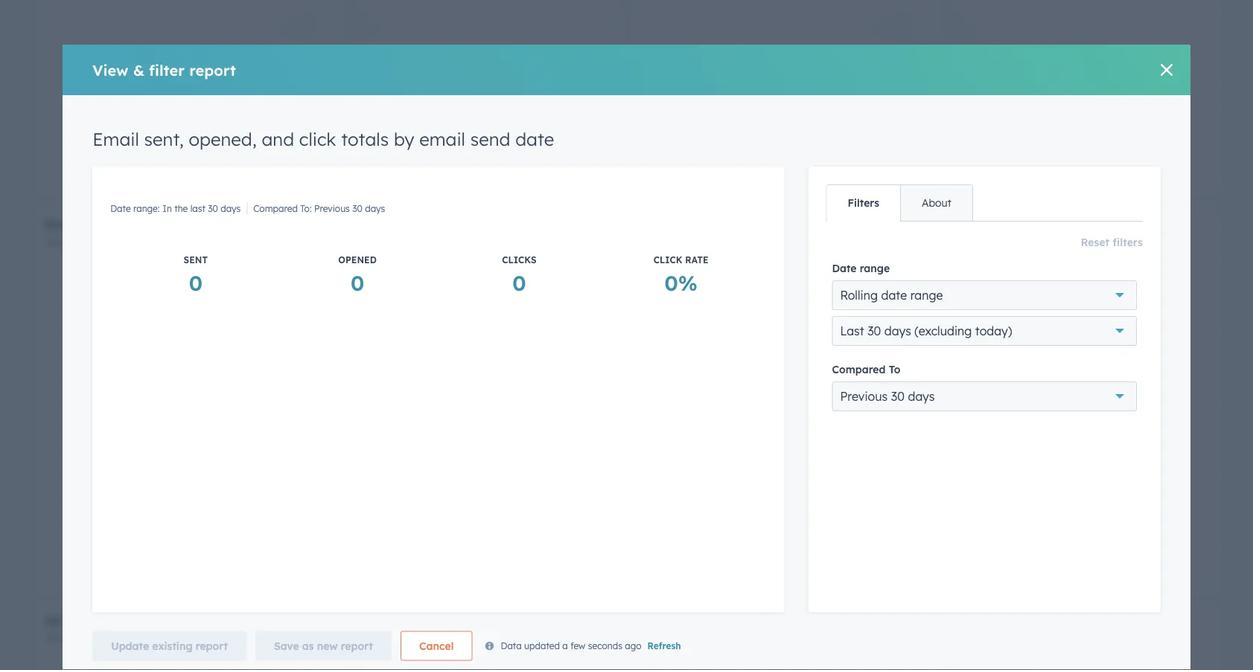 Task type: locate. For each thing, give the bounding box(es) containing it.
1 horizontal spatial email
[[419, 128, 465, 150]]

clicks 0 for bottom 0% button
[[977, 288, 1012, 329]]

range: inside dialog
[[133, 203, 160, 214]]

0 vertical spatial email sent, opened, and click totals by email send date
[[92, 128, 554, 150]]

1 horizontal spatial clicks
[[977, 288, 1012, 299]]

0% for 0% button to the top
[[665, 270, 698, 296]]

1 horizontal spatial 0% button
[[1118, 302, 1151, 331]]

sent
[[184, 255, 208, 266], [702, 288, 726, 299]]

0%
[[665, 270, 698, 296], [1118, 303, 1151, 329]]

date up "marketing email totals by open rate date range: in the last 30 days"
[[110, 203, 131, 214]]

compared inside email sent, opened, and click totals by email send date element
[[783, 237, 827, 248]]

1 horizontal spatial and
[[760, 217, 783, 232]]

for right the pages
[[348, 68, 362, 81]]

compared to: previous 30 days
[[253, 203, 385, 214], [783, 237, 914, 248]]

0 horizontal spatial email
[[109, 217, 142, 232]]

1 horizontal spatial compared
[[783, 237, 827, 248]]

by inside "marketing email totals by open rate date range: in the last 30 days"
[[184, 217, 198, 232]]

1 horizontal spatial opened
[[835, 288, 874, 299]]

2 vertical spatial previous
[[840, 389, 888, 404]]

1 horizontal spatial time
[[960, 68, 982, 81]]

1 horizontal spatial this
[[939, 68, 957, 81]]

in inside "marketing email totals by open rate date range: in the last 30 days"
[[97, 237, 106, 248]]

1 horizontal spatial send
[[910, 217, 938, 232]]

pages
[[274, 68, 304, 81]]

last inside dialog
[[190, 203, 205, 214]]

1 horizontal spatial to
[[881, 68, 891, 81]]

date down marketing
[[45, 237, 65, 248]]

0 vertical spatial sent
[[184, 255, 208, 266]]

ad
[[45, 613, 60, 628]]

time
[[385, 68, 407, 81], [960, 68, 982, 81]]

show right forms at the top
[[894, 68, 919, 81]]

last down date range: in the last 30 days
[[125, 237, 140, 248]]

rate inside dialog
[[685, 255, 709, 266]]

for right forms at the top
[[922, 68, 936, 81]]

email
[[419, 128, 465, 150], [109, 217, 142, 232], [873, 217, 906, 232]]

no landing pages to show for this time frame. button
[[36, 0, 623, 199]]

last inside "marketing email totals by open rate date range: in the last 30 days"
[[125, 237, 140, 248]]

show
[[320, 68, 345, 81], [894, 68, 919, 81]]

2 vertical spatial the
[[109, 633, 122, 644]]

the inside dialog
[[174, 203, 188, 214]]

0 vertical spatial clicks
[[502, 255, 537, 266]]

1 vertical spatial the
[[109, 237, 122, 248]]

1 vertical spatial 0%
[[1118, 303, 1151, 329]]

date inside "marketing email totals by open rate date range: in the last 30 days"
[[45, 237, 65, 248]]

1 vertical spatial last
[[125, 237, 140, 248]]

in inside dialog
[[163, 203, 172, 214]]

1 horizontal spatial email
[[640, 217, 673, 232]]

range
[[860, 262, 890, 275], [910, 288, 943, 303]]

1 vertical spatial sent,
[[677, 217, 705, 232]]

1 horizontal spatial to:
[[830, 237, 841, 248]]

report right filter
[[189, 61, 236, 79]]

no forms to show for this time frame. button
[[631, 0, 1218, 199]]

0 vertical spatial compared
[[253, 203, 298, 214]]

the up "marketing email totals by open rate date range: in the last 30 days"
[[174, 203, 188, 214]]

report inside save as new report button
[[341, 640, 373, 653]]

0 vertical spatial and
[[262, 128, 294, 150]]

2 vertical spatial last
[[125, 633, 140, 644]]

1 vertical spatial sent
[[702, 288, 726, 299]]

1 horizontal spatial click
[[1107, 288, 1136, 299]]

range: down marketing
[[68, 237, 94, 248]]

last 30 days (excluding today)
[[840, 324, 1012, 339]]

previous inside 'popup button'
[[840, 389, 888, 404]]

1 horizontal spatial sent,
[[677, 217, 705, 232]]

2 to from the left
[[881, 68, 891, 81]]

last
[[190, 203, 205, 214], [125, 237, 140, 248], [125, 633, 140, 644]]

range: down the clicks
[[68, 633, 94, 644]]

rate inside "marketing email totals by open rate date range: in the last 30 days"
[[235, 217, 260, 232]]

2 vertical spatial in
[[97, 633, 106, 644]]

range: inside the ad clicks by social network element
[[68, 633, 94, 644]]

0 horizontal spatial send
[[470, 128, 510, 150]]

opened inside dialog
[[338, 255, 377, 266]]

click rate 0%
[[654, 255, 709, 296], [1107, 288, 1162, 329]]

to right the pages
[[307, 68, 317, 81]]

0 horizontal spatial email
[[92, 128, 139, 150]]

1 horizontal spatial click rate 0%
[[1107, 288, 1162, 329]]

0 horizontal spatial frame.
[[410, 68, 442, 81]]

0 horizontal spatial 0%
[[665, 270, 698, 296]]

clicks 0 inside email sent, opened, and click totals by email send date element
[[977, 288, 1012, 329]]

date
[[515, 128, 554, 150], [942, 217, 969, 232], [881, 288, 907, 303]]

opened 0 for bottom 0% button
[[835, 288, 874, 329]]

1 this from the left
[[365, 68, 383, 81]]

2 for from the left
[[922, 68, 936, 81]]

click rate 0% inside dialog
[[654, 255, 709, 296]]

2 no from the left
[[832, 68, 847, 81]]

1 vertical spatial send
[[910, 217, 938, 232]]

email
[[92, 128, 139, 150], [640, 217, 673, 232]]

by
[[394, 128, 414, 150], [184, 217, 198, 232], [855, 217, 870, 232], [101, 613, 115, 628]]

date up rolling
[[832, 262, 857, 275]]

2 horizontal spatial date
[[942, 217, 969, 232]]

0 horizontal spatial opened,
[[189, 128, 257, 150]]

range: down contact
[[663, 633, 689, 644]]

1 horizontal spatial compared to: previous 30 days
[[783, 237, 914, 248]]

date for date range:
[[640, 633, 660, 644]]

2 vertical spatial rate
[[1139, 288, 1162, 299]]

0% inside dialog
[[665, 270, 698, 296]]

date down new
[[640, 633, 660, 644]]

totals down filters
[[817, 217, 851, 232]]

days inside "marketing email totals by open rate date range: in the last 30 days"
[[155, 237, 175, 248]]

rate for 0% button to the top
[[685, 255, 709, 266]]

for
[[348, 68, 362, 81], [922, 68, 936, 81]]

1 vertical spatial compared
[[783, 237, 827, 248]]

conversions
[[718, 613, 789, 628]]

1 horizontal spatial date
[[881, 288, 907, 303]]

0% inside email sent, opened, and click totals by email send date element
[[1118, 303, 1151, 329]]

cancel button
[[401, 632, 472, 662]]

0 inside sent 0
[[189, 270, 202, 296]]

0 vertical spatial sent,
[[144, 128, 184, 150]]

frame.
[[410, 68, 442, 81], [985, 68, 1016, 81]]

range: up "marketing email totals by open rate date range: in the last 30 days"
[[133, 203, 160, 214]]

2 horizontal spatial totals
[[817, 217, 851, 232]]

click rate 0% for 0% button to the top
[[654, 255, 709, 296]]

clicks inside dialog
[[502, 255, 537, 266]]

0 horizontal spatial to:
[[300, 203, 312, 214]]

totals inside dialog
[[341, 128, 389, 150]]

as
[[302, 640, 314, 653]]

totals down date range: in the last 30 days
[[146, 217, 180, 232]]

click down no landing pages to show for this time frame.
[[299, 128, 336, 150]]

1 vertical spatial previous
[[844, 237, 879, 248]]

2 vertical spatial date
[[881, 288, 907, 303]]

0% button
[[665, 269, 698, 297], [1118, 302, 1151, 331]]

close image
[[1161, 64, 1173, 76]]

0 horizontal spatial time
[[385, 68, 407, 81]]

days inside email sent, opened, and click totals by email send date element
[[894, 237, 914, 248]]

totals
[[341, 128, 389, 150], [146, 217, 180, 232], [817, 217, 851, 232]]

0 horizontal spatial opened 0
[[338, 255, 377, 296]]

report for view & filter report
[[189, 61, 236, 79]]

email sent, opened, and click totals by email send date
[[92, 128, 554, 150], [640, 217, 969, 232]]

0 vertical spatial in
[[163, 203, 172, 214]]

compared to: previous 30 days inside email sent, opened, and click totals by email send date element
[[783, 237, 914, 248]]

date
[[110, 203, 131, 214], [45, 237, 65, 248], [832, 262, 857, 275], [45, 633, 65, 644], [640, 633, 660, 644]]

0 button
[[189, 269, 202, 297], [351, 269, 364, 297], [513, 269, 526, 297], [848, 302, 861, 331], [988, 302, 1001, 331]]

range inside popup button
[[910, 288, 943, 303]]

0 vertical spatial send
[[470, 128, 510, 150]]

new contact conversions from ads element
[[631, 603, 1218, 671]]

report right the existing
[[196, 640, 228, 653]]

reset filters
[[1081, 236, 1143, 249]]

no left forms at the top
[[832, 68, 847, 81]]

0 horizontal spatial sent,
[[144, 128, 184, 150]]

click inside email sent, opened, and click totals by email send date element
[[1107, 288, 1136, 299]]

click rate 0% inside email sent, opened, and click totals by email send date element
[[1107, 288, 1162, 329]]

0 horizontal spatial clicks
[[502, 255, 537, 266]]

date inside new contact conversions from ads element
[[640, 633, 660, 644]]

0 vertical spatial date
[[515, 128, 554, 150]]

1 vertical spatial rate
[[685, 255, 709, 266]]

1 vertical spatial opened
[[835, 288, 874, 299]]

dialog containing 0
[[63, 45, 1191, 671]]

2 vertical spatial compared
[[832, 363, 886, 376]]

report right new
[[341, 640, 373, 653]]

open
[[202, 217, 232, 232]]

1 vertical spatial in
[[97, 237, 106, 248]]

days
[[221, 203, 241, 214], [365, 203, 385, 214], [155, 237, 175, 248], [894, 237, 914, 248], [885, 324, 911, 339], [908, 389, 935, 404], [160, 633, 180, 644]]

email sent, opened, and click totals by email send date down no landing pages to show for this time frame.
[[92, 128, 554, 150]]

1 vertical spatial email sent, opened, and click totals by email send date
[[640, 217, 969, 232]]

date inside the ad clicks by social network element
[[45, 633, 65, 644]]

1 horizontal spatial for
[[922, 68, 936, 81]]

days inside popup button
[[885, 324, 911, 339]]

no
[[217, 68, 231, 81], [832, 68, 847, 81]]

1 for from the left
[[348, 68, 362, 81]]

to right forms at the top
[[881, 68, 891, 81]]

ads
[[825, 613, 846, 628]]

last up open
[[190, 203, 205, 214]]

to: inside email sent, opened, and click totals by email send date element
[[830, 237, 841, 248]]

rolling
[[840, 288, 878, 303]]

sent, inside dialog
[[144, 128, 184, 150]]

about link
[[900, 185, 972, 221]]

last for 365
[[125, 633, 140, 644]]

to:
[[300, 203, 312, 214], [830, 237, 841, 248]]

previous
[[314, 203, 350, 214], [844, 237, 879, 248], [840, 389, 888, 404]]

this
[[365, 68, 383, 81], [939, 68, 957, 81]]

date range: in the last 365 days
[[45, 633, 180, 644]]

sent for sent
[[702, 288, 726, 299]]

0 vertical spatial 0%
[[665, 270, 698, 296]]

1 horizontal spatial no
[[832, 68, 847, 81]]

1 vertical spatial range
[[910, 288, 943, 303]]

range:
[[133, 203, 160, 214], [68, 237, 94, 248], [68, 633, 94, 644], [663, 633, 689, 644]]

rate for bottom 0% button
[[1139, 288, 1162, 299]]

in up "marketing email totals by open rate date range: in the last 30 days"
[[163, 203, 172, 214]]

filter
[[149, 61, 185, 79]]

0% for bottom 0% button
[[1118, 303, 1151, 329]]

1 horizontal spatial totals
[[341, 128, 389, 150]]

clicks
[[502, 255, 537, 266], [977, 288, 1012, 299]]

the down date range: in the last 30 days
[[109, 237, 122, 248]]

1 horizontal spatial opened,
[[709, 217, 756, 232]]

the
[[174, 203, 188, 214], [109, 237, 122, 248], [109, 633, 122, 644]]

range up rolling
[[860, 262, 890, 275]]

report for save as new report
[[341, 640, 373, 653]]

1 vertical spatial click
[[787, 217, 814, 232]]

(excluding
[[915, 324, 972, 339]]

0 horizontal spatial clicks 0
[[502, 255, 537, 296]]

0 horizontal spatial compared to: previous 30 days
[[253, 203, 385, 214]]

1 horizontal spatial rate
[[685, 255, 709, 266]]

0 vertical spatial the
[[174, 203, 188, 214]]

in down marketing
[[97, 237, 106, 248]]

ago
[[625, 641, 642, 652]]

0 horizontal spatial for
[[348, 68, 362, 81]]

clicks for bottom 0% button
[[977, 288, 1012, 299]]

range up last 30 days (excluding today)
[[910, 288, 943, 303]]

0 horizontal spatial sent
[[184, 255, 208, 266]]

data updated a few seconds ago refresh
[[501, 641, 681, 652]]

clicks 0 inside dialog
[[502, 255, 537, 296]]

previous inside email sent, opened, and click totals by email send date element
[[844, 237, 879, 248]]

opened 0 inside email sent, opened, and click totals by email send date element
[[835, 288, 874, 329]]

1 no from the left
[[217, 68, 231, 81]]

dialog
[[63, 45, 1191, 671]]

for inside "no landing pages to show for this time frame." button
[[348, 68, 362, 81]]

1 horizontal spatial 0%
[[1118, 303, 1151, 329]]

0 horizontal spatial and
[[262, 128, 294, 150]]

opened 0 inside dialog
[[338, 255, 377, 296]]

report
[[189, 61, 236, 79], [196, 640, 228, 653], [341, 640, 373, 653]]

0 vertical spatial range
[[860, 262, 890, 275]]

click inside dialog
[[654, 255, 683, 266]]

seconds
[[588, 641, 622, 652]]

days inside the ad clicks by social network element
[[160, 633, 180, 644]]

totals inside email sent, opened, and click totals by email send date element
[[817, 217, 851, 232]]

1 vertical spatial compared to: previous 30 days
[[783, 237, 914, 248]]

opened,
[[189, 128, 257, 150], [709, 217, 756, 232]]

range: for date range:
[[663, 633, 689, 644]]

no left landing
[[217, 68, 231, 81]]

new
[[317, 640, 338, 653]]

1 vertical spatial and
[[760, 217, 783, 232]]

clicks inside email sent, opened, and click totals by email send date element
[[977, 288, 1012, 299]]

contact
[[670, 613, 714, 628]]

click
[[654, 255, 683, 266], [1107, 288, 1136, 299]]

show right the pages
[[320, 68, 345, 81]]

network
[[157, 613, 206, 628]]

clicks 0 for 0% button to the top
[[502, 255, 537, 296]]

0 vertical spatial opened
[[338, 255, 377, 266]]

in left update
[[97, 633, 106, 644]]

email sent, opened, and click totals by email send date down filters
[[640, 217, 969, 232]]

0 horizontal spatial no
[[217, 68, 231, 81]]

send
[[470, 128, 510, 150], [910, 217, 938, 232]]

0 horizontal spatial compared
[[253, 203, 298, 214]]

1 horizontal spatial sent
[[702, 288, 726, 299]]

rolling date range button
[[832, 281, 1137, 311]]

tab list containing filters
[[826, 185, 973, 222]]

last inside the ad clicks by social network element
[[125, 633, 140, 644]]

the down ad clicks by social network
[[109, 633, 122, 644]]

0 horizontal spatial totals
[[146, 217, 180, 232]]

365
[[142, 633, 157, 644]]

for inside no forms to show for this time frame. button
[[922, 68, 936, 81]]

filters
[[1113, 236, 1143, 249]]

opened 0
[[338, 255, 377, 296], [835, 288, 874, 329]]

1 vertical spatial opened,
[[709, 217, 756, 232]]

and inside email sent, opened, and click totals by email send date element
[[760, 217, 783, 232]]

click left filters link
[[787, 217, 814, 232]]

and
[[262, 128, 294, 150], [760, 217, 783, 232]]

1 horizontal spatial frame.
[[985, 68, 1016, 81]]

date down ad at left
[[45, 633, 65, 644]]

in inside the ad clicks by social network element
[[97, 633, 106, 644]]

opened
[[338, 255, 377, 266], [835, 288, 874, 299]]

no for no landing pages to show for this time frame.
[[217, 68, 231, 81]]

sent inside dialog
[[184, 255, 208, 266]]

days inside 'popup button'
[[908, 389, 935, 404]]

last left 365
[[125, 633, 140, 644]]

2 this from the left
[[939, 68, 957, 81]]

tab list
[[826, 185, 973, 222]]

report inside "update existing report" button
[[196, 640, 228, 653]]

rate
[[235, 217, 260, 232], [685, 255, 709, 266], [1139, 288, 1162, 299]]

click for 0% button to the top
[[654, 255, 683, 266]]

1 vertical spatial 0% button
[[1118, 302, 1151, 331]]

cancel
[[419, 640, 454, 653]]

1 vertical spatial clicks
[[977, 288, 1012, 299]]

in for in the last 365 days
[[97, 633, 106, 644]]

date range:
[[640, 633, 689, 644]]

30
[[208, 203, 218, 214], [352, 203, 363, 214], [142, 237, 152, 248], [882, 237, 892, 248], [868, 324, 881, 339], [891, 389, 905, 404]]

0 vertical spatial click
[[654, 255, 683, 266]]

1 vertical spatial click
[[1107, 288, 1136, 299]]

click
[[299, 128, 336, 150], [787, 217, 814, 232]]

clicks for 0% button to the top
[[502, 255, 537, 266]]

sent, inside email sent, opened, and click totals by email send date element
[[677, 217, 705, 232]]

0 vertical spatial click
[[299, 128, 336, 150]]

2 frame. from the left
[[985, 68, 1016, 81]]

0 horizontal spatial date
[[515, 128, 554, 150]]

rate inside email sent, opened, and click totals by email send date element
[[1139, 288, 1162, 299]]

1 horizontal spatial show
[[894, 68, 919, 81]]

to
[[307, 68, 317, 81], [881, 68, 891, 81]]

opened for bottom 0% button
[[835, 288, 874, 299]]

range: for date range: in the last 365 days
[[68, 633, 94, 644]]

totals down no landing pages to show for this time frame.
[[341, 128, 389, 150]]

0 horizontal spatial this
[[365, 68, 383, 81]]

totals inside "marketing email totals by open rate date range: in the last 30 days"
[[146, 217, 180, 232]]

range: inside new contact conversions from ads element
[[663, 633, 689, 644]]

from
[[793, 613, 821, 628]]

the inside "marketing email totals by open rate date range: in the last 30 days"
[[109, 237, 122, 248]]



Task type: describe. For each thing, give the bounding box(es) containing it.
1 horizontal spatial email sent, opened, and click totals by email send date
[[640, 217, 969, 232]]

about
[[922, 197, 952, 210]]

filters link
[[827, 185, 900, 221]]

update existing report
[[111, 640, 228, 653]]

update existing report button
[[92, 632, 246, 662]]

0 vertical spatial 0% button
[[665, 269, 698, 297]]

date inside popup button
[[881, 288, 907, 303]]

monthly
[[241, 633, 275, 644]]

save as new report
[[274, 640, 373, 653]]

1 show from the left
[[320, 68, 345, 81]]

few
[[570, 641, 586, 652]]

1 vertical spatial email
[[640, 217, 673, 232]]

opened, inside dialog
[[189, 128, 257, 150]]

in for in the last 30 days
[[163, 203, 172, 214]]

marketing email totals by open rate date range: in the last 30 days
[[45, 217, 260, 248]]

range: inside "marketing email totals by open rate date range: in the last 30 days"
[[68, 237, 94, 248]]

2 horizontal spatial compared
[[832, 363, 886, 376]]

update
[[111, 640, 149, 653]]

filters
[[848, 197, 879, 210]]

the for in the last 365 days
[[109, 633, 122, 644]]

the for in the last 30 days
[[174, 203, 188, 214]]

existing
[[152, 640, 193, 653]]

social
[[119, 613, 154, 628]]

1 vertical spatial date
[[942, 217, 969, 232]]

email sent, opened, and click totals by email send date element
[[631, 207, 1218, 596]]

30 inside 'popup button'
[[891, 389, 905, 404]]

&
[[133, 61, 144, 79]]

new contact conversions from ads
[[640, 613, 846, 628]]

ad clicks by social network
[[45, 613, 206, 628]]

email inside dialog
[[92, 128, 139, 150]]

refresh button
[[647, 640, 681, 653]]

previous 30 days
[[840, 389, 935, 404]]

30 inside popup button
[[868, 324, 881, 339]]

new
[[640, 613, 666, 628]]

1 frame. from the left
[[410, 68, 442, 81]]

tab list inside dialog
[[826, 185, 973, 222]]

previous 30 days button
[[832, 382, 1137, 412]]

reset
[[1081, 236, 1110, 249]]

email inside "marketing email totals by open rate date range: in the last 30 days"
[[109, 217, 142, 232]]

sent 0
[[184, 255, 208, 296]]

refresh
[[647, 641, 681, 652]]

last 30 days (excluding today) button
[[832, 316, 1137, 346]]

ad clicks by social network element
[[36, 603, 623, 671]]

compared to
[[832, 363, 901, 376]]

sent for sent 0
[[184, 255, 208, 266]]

data
[[501, 641, 522, 652]]

date for date range
[[832, 262, 857, 275]]

save
[[274, 640, 299, 653]]

frequency: monthly
[[192, 633, 275, 644]]

last
[[840, 324, 864, 339]]

last for 30
[[190, 203, 205, 214]]

click for bottom 0% button
[[1107, 288, 1136, 299]]

view & filter report
[[92, 61, 236, 79]]

reset filters button
[[1081, 234, 1143, 252]]

click inside dialog
[[299, 128, 336, 150]]

to
[[889, 363, 901, 376]]

0 horizontal spatial email sent, opened, and click totals by email send date
[[92, 128, 554, 150]]

range: for date range: in the last 30 days
[[133, 203, 160, 214]]

today)
[[975, 324, 1012, 339]]

date for date range: in the last 30 days
[[110, 203, 131, 214]]

and inside dialog
[[262, 128, 294, 150]]

marketing
[[45, 217, 106, 232]]

forms
[[850, 68, 878, 81]]

updated
[[524, 641, 560, 652]]

a
[[562, 641, 568, 652]]

1 to from the left
[[307, 68, 317, 81]]

no for no forms to show for this time frame.
[[832, 68, 847, 81]]

0 vertical spatial compared to: previous 30 days
[[253, 203, 385, 214]]

0 vertical spatial previous
[[314, 203, 350, 214]]

marketing email totals by open rate element
[[36, 207, 623, 596]]

opened for 0% button to the top
[[338, 255, 377, 266]]

view
[[92, 61, 128, 79]]

2 horizontal spatial email
[[873, 217, 906, 232]]

save as new report button
[[255, 632, 392, 662]]

by inside dialog
[[394, 128, 414, 150]]

landing
[[234, 68, 271, 81]]

30 inside email sent, opened, and click totals by email send date element
[[882, 237, 892, 248]]

no forms to show for this time frame.
[[832, 68, 1016, 81]]

opened 0 for 0% button to the top
[[338, 255, 377, 296]]

rolling date range
[[840, 288, 943, 303]]

date range: in the last 30 days
[[110, 203, 241, 214]]

2 time from the left
[[960, 68, 982, 81]]

date range
[[832, 262, 890, 275]]

0 horizontal spatial range
[[860, 262, 890, 275]]

no landing pages to show for this time frame.
[[217, 68, 442, 81]]

frequency:
[[192, 633, 238, 644]]

clicks
[[64, 613, 97, 628]]

date for date range: in the last 365 days
[[45, 633, 65, 644]]

30 inside "marketing email totals by open rate date range: in the last 30 days"
[[142, 237, 152, 248]]

click rate 0% for bottom 0% button
[[1107, 288, 1162, 329]]

2 show from the left
[[894, 68, 919, 81]]

1 time from the left
[[385, 68, 407, 81]]



Task type: vqa. For each thing, say whether or not it's contained in the screenshot.


